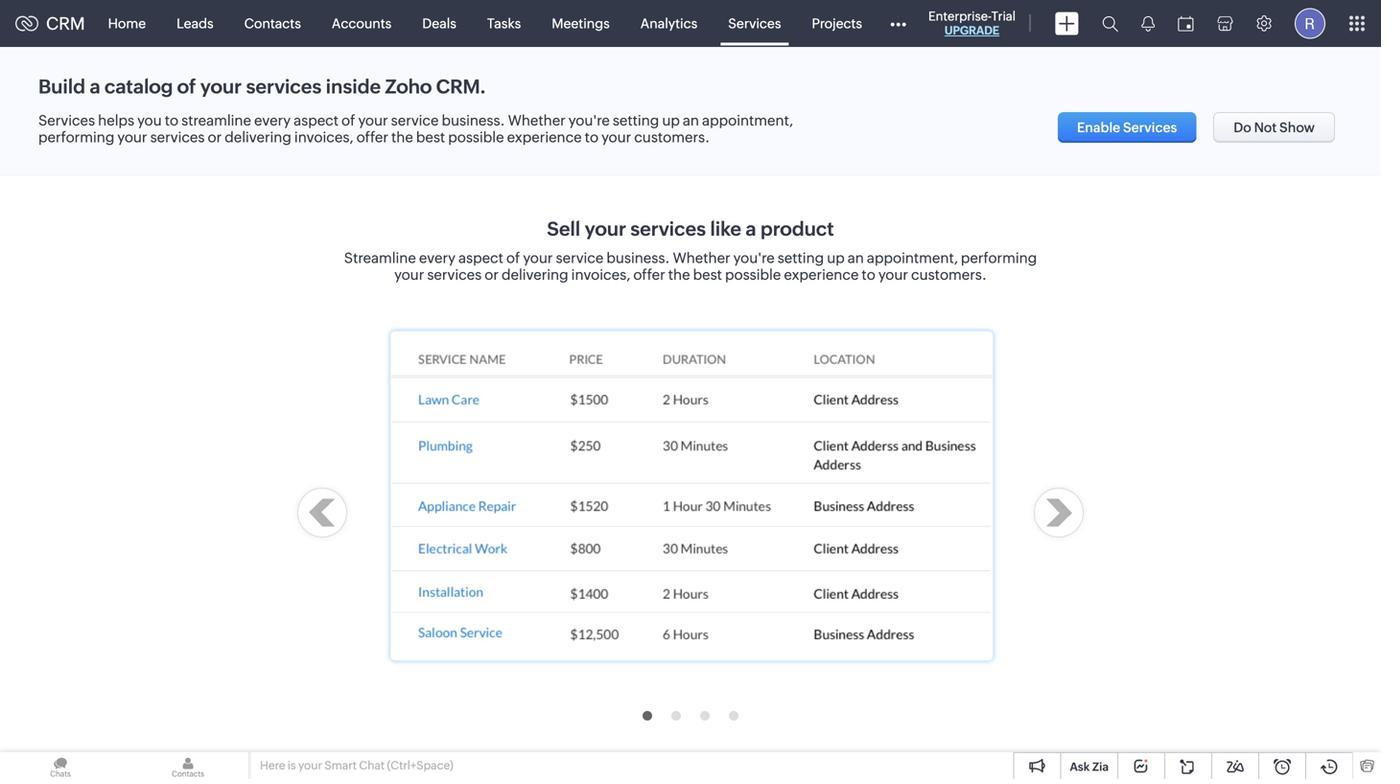 Task type: vqa. For each thing, say whether or not it's contained in the screenshot.
The Or to the top
yes



Task type: locate. For each thing, give the bounding box(es) containing it.
business.
[[442, 112, 505, 129], [607, 250, 670, 267]]

1 vertical spatial experience
[[784, 267, 859, 283]]

performing
[[38, 129, 115, 146], [961, 250, 1037, 267]]

0 horizontal spatial whether
[[508, 112, 566, 129]]

analytics
[[641, 16, 698, 31]]

0 vertical spatial of
[[177, 76, 196, 98]]

experience
[[507, 129, 582, 146], [784, 267, 859, 283]]

0 horizontal spatial every
[[254, 112, 291, 129]]

signals element
[[1130, 0, 1167, 47]]

performing inside services helps you to streamline every aspect of your service business. whether you're setting up an appointment, performing your services or delivering invoices, offer the best possible experience to your customers.
[[38, 129, 115, 146]]

1 vertical spatial whether
[[673, 250, 731, 267]]

0 vertical spatial you're
[[569, 112, 610, 129]]

invoices,
[[294, 129, 354, 146], [571, 267, 631, 283]]

1 horizontal spatial invoices,
[[571, 267, 631, 283]]

0 vertical spatial possible
[[448, 129, 504, 146]]

an inside services helps you to streamline every aspect of your service business. whether you're setting up an appointment, performing your services or delivering invoices, offer the best possible experience to your customers.
[[683, 112, 699, 129]]

0 horizontal spatial you're
[[569, 112, 610, 129]]

services for services
[[728, 16, 781, 31]]

invoices, down inside
[[294, 129, 354, 146]]

0 vertical spatial an
[[683, 112, 699, 129]]

0 horizontal spatial appointment,
[[702, 112, 793, 129]]

contacts
[[244, 16, 301, 31]]

0 vertical spatial appointment,
[[702, 112, 793, 129]]

0 vertical spatial performing
[[38, 129, 115, 146]]

Other Modules field
[[878, 8, 919, 39]]

service inside sell your services like a product streamline every aspect of your service business. whether you're setting up an appointment, performing your services or delivering invoices, offer the best possible experience to your customers.
[[556, 250, 604, 267]]

best
[[416, 129, 445, 146], [693, 267, 722, 283]]

or inside sell your services like a product streamline every aspect of your service business. whether you're setting up an appointment, performing your services or delivering invoices, offer the best possible experience to your customers.
[[485, 267, 499, 283]]

meetings link
[[537, 0, 625, 47]]

best down zoho
[[416, 129, 445, 146]]

1 horizontal spatial delivering
[[502, 267, 569, 283]]

2 vertical spatial of
[[506, 250, 520, 267]]

invoices, down "sell"
[[571, 267, 631, 283]]

offer inside services helps you to streamline every aspect of your service business. whether you're setting up an appointment, performing your services or delivering invoices, offer the best possible experience to your customers.
[[356, 129, 388, 146]]

leads
[[177, 16, 214, 31]]

services
[[246, 76, 322, 98], [150, 129, 205, 146], [631, 218, 706, 240], [427, 267, 482, 283]]

0 vertical spatial the
[[391, 129, 413, 146]]

you're inside services helps you to streamline every aspect of your service business. whether you're setting up an appointment, performing your services or delivering invoices, offer the best possible experience to your customers.
[[569, 112, 610, 129]]

0 horizontal spatial possible
[[448, 129, 504, 146]]

performing inside sell your services like a product streamline every aspect of your service business. whether you're setting up an appointment, performing your services or delivering invoices, offer the best possible experience to your customers.
[[961, 250, 1037, 267]]

enable services button
[[1058, 112, 1197, 143]]

of
[[177, 76, 196, 98], [342, 112, 355, 129], [506, 250, 520, 267]]

to
[[165, 112, 179, 129], [585, 129, 599, 146], [862, 267, 876, 283]]

0 horizontal spatial service
[[391, 112, 439, 129]]

0 horizontal spatial business.
[[442, 112, 505, 129]]

of inside sell your services like a product streamline every aspect of your service business. whether you're setting up an appointment, performing your services or delivering invoices, offer the best possible experience to your customers.
[[506, 250, 520, 267]]

whether
[[508, 112, 566, 129], [673, 250, 731, 267]]

services inside services helps you to streamline every aspect of your service business. whether you're setting up an appointment, performing your services or delivering invoices, offer the best possible experience to your customers.
[[38, 112, 95, 129]]

or
[[208, 129, 222, 146], [485, 267, 499, 283]]

service down zoho
[[391, 112, 439, 129]]

offer
[[356, 129, 388, 146], [633, 267, 665, 283]]

1 vertical spatial an
[[848, 250, 864, 267]]

0 horizontal spatial up
[[662, 112, 680, 129]]

service down "sell"
[[556, 250, 604, 267]]

whether inside services helps you to streamline every aspect of your service business. whether you're setting up an appointment, performing your services or delivering invoices, offer the best possible experience to your customers.
[[508, 112, 566, 129]]

1 horizontal spatial of
[[342, 112, 355, 129]]

1 horizontal spatial whether
[[673, 250, 731, 267]]

delivering
[[225, 129, 292, 146], [502, 267, 569, 283]]

the inside services helps you to streamline every aspect of your service business. whether you're setting up an appointment, performing your services or delivering invoices, offer the best possible experience to your customers.
[[391, 129, 413, 146]]

delivering down "sell"
[[502, 267, 569, 283]]

best down like
[[693, 267, 722, 283]]

2 horizontal spatial of
[[506, 250, 520, 267]]

enterprise-
[[929, 9, 992, 24]]

1 horizontal spatial business.
[[607, 250, 670, 267]]

0 vertical spatial setting
[[613, 112, 659, 129]]

0 vertical spatial or
[[208, 129, 222, 146]]

1 horizontal spatial customers.
[[911, 267, 987, 283]]

0 horizontal spatial services
[[38, 112, 95, 129]]

1 vertical spatial business.
[[607, 250, 670, 267]]

best inside sell your services like a product streamline every aspect of your service business. whether you're setting up an appointment, performing your services or delivering invoices, offer the best possible experience to your customers.
[[693, 267, 722, 283]]

1 horizontal spatial a
[[746, 218, 756, 240]]

projects
[[812, 16, 862, 31]]

services right enable
[[1123, 120, 1177, 135]]

not
[[1254, 120, 1277, 135]]

enable services
[[1077, 120, 1177, 135]]

1 vertical spatial up
[[827, 250, 845, 267]]

0 horizontal spatial delivering
[[225, 129, 292, 146]]

catalog
[[104, 76, 173, 98]]

1 vertical spatial invoices,
[[571, 267, 631, 283]]

0 vertical spatial delivering
[[225, 129, 292, 146]]

delivering inside services helps you to streamline every aspect of your service business. whether you're setting up an appointment, performing your services or delivering invoices, offer the best possible experience to your customers.
[[225, 129, 292, 146]]

build
[[38, 76, 85, 98]]

0 vertical spatial invoices,
[[294, 129, 354, 146]]

signals image
[[1142, 15, 1155, 32]]

services right helps
[[150, 129, 205, 146]]

1 horizontal spatial the
[[668, 267, 690, 283]]

customers. inside services helps you to streamline every aspect of your service business. whether you're setting up an appointment, performing your services or delivering invoices, offer the best possible experience to your customers.
[[634, 129, 710, 146]]

1 vertical spatial a
[[746, 218, 756, 240]]

service inside services helps you to streamline every aspect of your service business. whether you're setting up an appointment, performing your services or delivering invoices, offer the best possible experience to your customers.
[[391, 112, 439, 129]]

1 horizontal spatial an
[[848, 250, 864, 267]]

best inside services helps you to streamline every aspect of your service business. whether you're setting up an appointment, performing your services or delivering invoices, offer the best possible experience to your customers.
[[416, 129, 445, 146]]

you
[[137, 112, 162, 129]]

services left projects
[[728, 16, 781, 31]]

0 vertical spatial every
[[254, 112, 291, 129]]

services left like
[[631, 218, 706, 240]]

customers. inside sell your services like a product streamline every aspect of your service business. whether you're setting up an appointment, performing your services or delivering invoices, offer the best possible experience to your customers.
[[911, 267, 987, 283]]

1 vertical spatial possible
[[725, 267, 781, 283]]

possible
[[448, 129, 504, 146], [725, 267, 781, 283]]

every down build a catalog of your services inside zoho crm.
[[254, 112, 291, 129]]

0 horizontal spatial or
[[208, 129, 222, 146]]

0 vertical spatial service
[[391, 112, 439, 129]]

services helps you to streamline every aspect of your service business. whether you're setting up an appointment, performing your services or delivering invoices, offer the best possible experience to your customers.
[[38, 112, 793, 146]]

appointment,
[[702, 112, 793, 129], [867, 250, 958, 267]]

inside
[[326, 76, 381, 98]]

appointment, inside services helps you to streamline every aspect of your service business. whether you're setting up an appointment, performing your services or delivering invoices, offer the best possible experience to your customers.
[[702, 112, 793, 129]]

0 vertical spatial experience
[[507, 129, 582, 146]]

(ctrl+space)
[[387, 760, 454, 773]]

your
[[200, 76, 242, 98], [358, 112, 388, 129], [117, 129, 147, 146], [602, 129, 631, 146], [585, 218, 626, 240], [523, 250, 553, 267], [394, 267, 424, 283], [879, 267, 908, 283], [298, 760, 322, 773]]

0 vertical spatial customers.
[[634, 129, 710, 146]]

services down build
[[38, 112, 95, 129]]

services down the contacts
[[246, 76, 322, 98]]

up
[[662, 112, 680, 129], [827, 250, 845, 267]]

1 horizontal spatial services
[[728, 16, 781, 31]]

services for services helps you to streamline every aspect of your service business. whether you're setting up an appointment, performing your services or delivering invoices, offer the best possible experience to your customers.
[[38, 112, 95, 129]]

0 vertical spatial best
[[416, 129, 445, 146]]

0 horizontal spatial offer
[[356, 129, 388, 146]]

1 horizontal spatial experience
[[784, 267, 859, 283]]

1 vertical spatial setting
[[778, 250, 824, 267]]

an inside sell your services like a product streamline every aspect of your service business. whether you're setting up an appointment, performing your services or delivering invoices, offer the best possible experience to your customers.
[[848, 250, 864, 267]]

to inside sell your services like a product streamline every aspect of your service business. whether you're setting up an appointment, performing your services or delivering invoices, offer the best possible experience to your customers.
[[862, 267, 876, 283]]

1 horizontal spatial offer
[[633, 267, 665, 283]]

like
[[710, 218, 742, 240]]

2 horizontal spatial to
[[862, 267, 876, 283]]

0 vertical spatial whether
[[508, 112, 566, 129]]

service
[[391, 112, 439, 129], [556, 250, 604, 267]]

2 horizontal spatial services
[[1123, 120, 1177, 135]]

offer inside sell your services like a product streamline every aspect of your service business. whether you're setting up an appointment, performing your services or delivering invoices, offer the best possible experience to your customers.
[[633, 267, 665, 283]]

possible down 'crm.'
[[448, 129, 504, 146]]

1 vertical spatial appointment,
[[867, 250, 958, 267]]

0 horizontal spatial performing
[[38, 129, 115, 146]]

home link
[[93, 0, 161, 47]]

0 horizontal spatial setting
[[613, 112, 659, 129]]

1 horizontal spatial appointment,
[[867, 250, 958, 267]]

every
[[254, 112, 291, 129], [419, 250, 456, 267]]

sell your services like a product streamline every aspect of your service business. whether you're setting up an appointment, performing your services or delivering invoices, offer the best possible experience to your customers.
[[344, 218, 1037, 283]]

experience inside services helps you to streamline every aspect of your service business. whether you're setting up an appointment, performing your services or delivering invoices, offer the best possible experience to your customers.
[[507, 129, 582, 146]]

1 horizontal spatial service
[[556, 250, 604, 267]]

is
[[288, 760, 296, 773]]

you're
[[569, 112, 610, 129], [734, 250, 775, 267]]

services inside 'services' link
[[728, 16, 781, 31]]

a
[[90, 76, 100, 98], [746, 218, 756, 240]]

1 vertical spatial of
[[342, 112, 355, 129]]

1 horizontal spatial every
[[419, 250, 456, 267]]

1 vertical spatial service
[[556, 250, 604, 267]]

search image
[[1102, 15, 1119, 32]]

1 vertical spatial the
[[668, 267, 690, 283]]

1 horizontal spatial up
[[827, 250, 845, 267]]

whether inside sell your services like a product streamline every aspect of your service business. whether you're setting up an appointment, performing your services or delivering invoices, offer the best possible experience to your customers.
[[673, 250, 731, 267]]

1 horizontal spatial you're
[[734, 250, 775, 267]]

customers.
[[634, 129, 710, 146], [911, 267, 987, 283]]

1 vertical spatial aspect
[[459, 250, 504, 267]]

of inside services helps you to streamline every aspect of your service business. whether you're setting up an appointment, performing your services or delivering invoices, offer the best possible experience to your customers.
[[342, 112, 355, 129]]

analytics link
[[625, 0, 713, 47]]

0 horizontal spatial experience
[[507, 129, 582, 146]]

an
[[683, 112, 699, 129], [848, 250, 864, 267]]

1 horizontal spatial possible
[[725, 267, 781, 283]]

1 vertical spatial customers.
[[911, 267, 987, 283]]

every right streamline
[[419, 250, 456, 267]]

projects link
[[797, 0, 878, 47]]

0 horizontal spatial customers.
[[634, 129, 710, 146]]

1 vertical spatial delivering
[[502, 267, 569, 283]]

1 horizontal spatial or
[[485, 267, 499, 283]]

0 vertical spatial aspect
[[294, 112, 339, 129]]

here
[[260, 760, 285, 773]]

0 vertical spatial up
[[662, 112, 680, 129]]

setting inside services helps you to streamline every aspect of your service business. whether you're setting up an appointment, performing your services or delivering invoices, offer the best possible experience to your customers.
[[613, 112, 659, 129]]

1 horizontal spatial aspect
[[459, 250, 504, 267]]

here is your smart chat (ctrl+space)
[[260, 760, 454, 773]]

setting
[[613, 112, 659, 129], [778, 250, 824, 267]]

1 vertical spatial you're
[[734, 250, 775, 267]]

invoices, inside services helps you to streamline every aspect of your service business. whether you're setting up an appointment, performing your services or delivering invoices, offer the best possible experience to your customers.
[[294, 129, 354, 146]]

up inside sell your services like a product streamline every aspect of your service business. whether you're setting up an appointment, performing your services or delivering invoices, offer the best possible experience to your customers.
[[827, 250, 845, 267]]

services right streamline
[[427, 267, 482, 283]]

services
[[728, 16, 781, 31], [38, 112, 95, 129], [1123, 120, 1177, 135]]

1 vertical spatial or
[[485, 267, 499, 283]]

delivering down build a catalog of your services inside zoho crm.
[[225, 129, 292, 146]]

possible down like
[[725, 267, 781, 283]]

1 vertical spatial best
[[693, 267, 722, 283]]

up inside services helps you to streamline every aspect of your service business. whether you're setting up an appointment, performing your services or delivering invoices, offer the best possible experience to your customers.
[[662, 112, 680, 129]]

a right like
[[746, 218, 756, 240]]

1 vertical spatial every
[[419, 250, 456, 267]]

1 horizontal spatial setting
[[778, 250, 824, 267]]

1 vertical spatial performing
[[961, 250, 1037, 267]]

the
[[391, 129, 413, 146], [668, 267, 690, 283]]

aspect
[[294, 112, 339, 129], [459, 250, 504, 267]]

experience up "sell"
[[507, 129, 582, 146]]

experience down product in the right top of the page
[[784, 267, 859, 283]]

0 horizontal spatial the
[[391, 129, 413, 146]]

do not show
[[1234, 120, 1315, 135]]

1 horizontal spatial best
[[693, 267, 722, 283]]

1 horizontal spatial performing
[[961, 250, 1037, 267]]

do not show button
[[1214, 112, 1335, 143]]

0 vertical spatial offer
[[356, 129, 388, 146]]

0 vertical spatial business.
[[442, 112, 505, 129]]

0 horizontal spatial invoices,
[[294, 129, 354, 146]]

0 horizontal spatial aspect
[[294, 112, 339, 129]]

1 vertical spatial offer
[[633, 267, 665, 283]]

zia
[[1093, 761, 1109, 774]]

0 horizontal spatial an
[[683, 112, 699, 129]]

a right build
[[90, 76, 100, 98]]

0 vertical spatial a
[[90, 76, 100, 98]]

0 horizontal spatial best
[[416, 129, 445, 146]]



Task type: describe. For each thing, give the bounding box(es) containing it.
calendar image
[[1178, 16, 1194, 31]]

0 horizontal spatial a
[[90, 76, 100, 98]]

show
[[1280, 120, 1315, 135]]

home
[[108, 16, 146, 31]]

chats image
[[0, 753, 121, 780]]

possible inside services helps you to streamline every aspect of your service business. whether you're setting up an appointment, performing your services or delivering invoices, offer the best possible experience to your customers.
[[448, 129, 504, 146]]

setting inside sell your services like a product streamline every aspect of your service business. whether you're setting up an appointment, performing your services or delivering invoices, offer the best possible experience to your customers.
[[778, 250, 824, 267]]

0 horizontal spatial of
[[177, 76, 196, 98]]

streamline
[[181, 112, 251, 129]]

deals link
[[407, 0, 472, 47]]

tasks link
[[472, 0, 537, 47]]

aspect inside sell your services like a product streamline every aspect of your service business. whether you're setting up an appointment, performing your services or delivering invoices, offer the best possible experience to your customers.
[[459, 250, 504, 267]]

appointment, inside sell your services like a product streamline every aspect of your service business. whether you're setting up an appointment, performing your services or delivering invoices, offer the best possible experience to your customers.
[[867, 250, 958, 267]]

services inside services helps you to streamline every aspect of your service business. whether you're setting up an appointment, performing your services or delivering invoices, offer the best possible experience to your customers.
[[150, 129, 205, 146]]

accounts link
[[316, 0, 407, 47]]

services link
[[713, 0, 797, 47]]

tasks
[[487, 16, 521, 31]]

search element
[[1091, 0, 1130, 47]]

leads link
[[161, 0, 229, 47]]

every inside services helps you to streamline every aspect of your service business. whether you're setting up an appointment, performing your services or delivering invoices, offer the best possible experience to your customers.
[[254, 112, 291, 129]]

or inside services helps you to streamline every aspect of your service business. whether you're setting up an appointment, performing your services or delivering invoices, offer the best possible experience to your customers.
[[208, 129, 222, 146]]

smart
[[325, 760, 357, 773]]

deals
[[422, 16, 457, 31]]

experience inside sell your services like a product streamline every aspect of your service business. whether you're setting up an appointment, performing your services or delivering invoices, offer the best possible experience to your customers.
[[784, 267, 859, 283]]

ask
[[1070, 761, 1090, 774]]

profile image
[[1295, 8, 1326, 39]]

crm.
[[436, 76, 486, 98]]

enable
[[1077, 120, 1121, 135]]

every inside sell your services like a product streamline every aspect of your service business. whether you're setting up an appointment, performing your services or delivering invoices, offer the best possible experience to your customers.
[[419, 250, 456, 267]]

ask zia
[[1070, 761, 1109, 774]]

services inside enable services button
[[1123, 120, 1177, 135]]

crm
[[46, 14, 85, 33]]

business. inside services helps you to streamline every aspect of your service business. whether you're setting up an appointment, performing your services or delivering invoices, offer the best possible experience to your customers.
[[442, 112, 505, 129]]

enterprise-trial upgrade
[[929, 9, 1016, 37]]

delivering inside sell your services like a product streamline every aspect of your service business. whether you're setting up an appointment, performing your services or delivering invoices, offer the best possible experience to your customers.
[[502, 267, 569, 283]]

0 horizontal spatial to
[[165, 112, 179, 129]]

service list image
[[378, 317, 1004, 675]]

streamline
[[344, 250, 416, 267]]

crm link
[[15, 14, 85, 33]]

create menu element
[[1044, 0, 1091, 47]]

1 horizontal spatial to
[[585, 129, 599, 146]]

you're inside sell your services like a product streamline every aspect of your service business. whether you're setting up an appointment, performing your services or delivering invoices, offer the best possible experience to your customers.
[[734, 250, 775, 267]]

upgrade
[[945, 24, 1000, 37]]

trial
[[992, 9, 1016, 24]]

business. inside sell your services like a product streamline every aspect of your service business. whether you're setting up an appointment, performing your services or delivering invoices, offer the best possible experience to your customers.
[[607, 250, 670, 267]]

product
[[761, 218, 834, 240]]

contacts image
[[128, 753, 248, 780]]

the inside sell your services like a product streamline every aspect of your service business. whether you're setting up an appointment, performing your services or delivering invoices, offer the best possible experience to your customers.
[[668, 267, 690, 283]]

logo image
[[15, 16, 38, 31]]

helps
[[98, 112, 134, 129]]

profile element
[[1284, 0, 1337, 47]]

chat
[[359, 760, 385, 773]]

a inside sell your services like a product streamline every aspect of your service business. whether you're setting up an appointment, performing your services or delivering invoices, offer the best possible experience to your customers.
[[746, 218, 756, 240]]

zoho
[[385, 76, 432, 98]]

meetings
[[552, 16, 610, 31]]

create menu image
[[1055, 12, 1079, 35]]

aspect inside services helps you to streamline every aspect of your service business. whether you're setting up an appointment, performing your services or delivering invoices, offer the best possible experience to your customers.
[[294, 112, 339, 129]]

do
[[1234, 120, 1252, 135]]

build a catalog of your services inside zoho crm.
[[38, 76, 486, 98]]

possible inside sell your services like a product streamline every aspect of your service business. whether you're setting up an appointment, performing your services or delivering invoices, offer the best possible experience to your customers.
[[725, 267, 781, 283]]

sell
[[547, 218, 581, 240]]

accounts
[[332, 16, 392, 31]]

contacts link
[[229, 0, 316, 47]]

invoices, inside sell your services like a product streamline every aspect of your service business. whether you're setting up an appointment, performing your services or delivering invoices, offer the best possible experience to your customers.
[[571, 267, 631, 283]]



